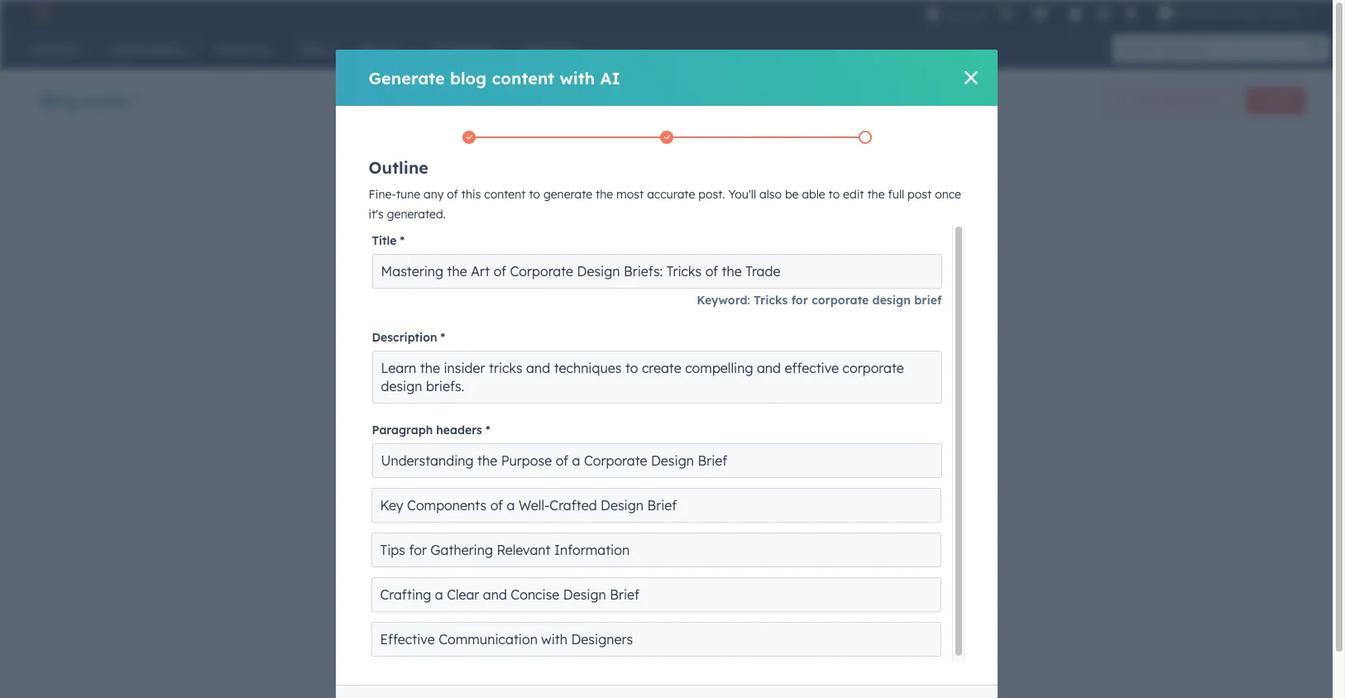 Task type: locate. For each thing, give the bounding box(es) containing it.
provation
[[1177, 7, 1226, 20]]

your up the business.
[[481, 273, 505, 288]]

settings link
[[1093, 5, 1114, 22]]

headers
[[436, 423, 482, 438]]

dialog containing generate blog content with ai
[[336, 50, 998, 699]]

blog
[[450, 67, 487, 88], [1179, 94, 1199, 107], [524, 217, 560, 238], [640, 394, 665, 409]]

accurate
[[647, 187, 695, 202]]

for inside dialog
[[792, 293, 808, 308]]

new
[[382, 326, 406, 341]]

the
[[596, 187, 613, 202], [868, 187, 885, 202], [424, 326, 442, 341], [608, 326, 625, 341]]

generate
[[369, 67, 445, 88], [1133, 94, 1176, 107]]

content inside writing content for your customers is a great way to create inbound traffic to your website and can help you promote yourself or your business.
[[425, 253, 466, 268]]

post right full
[[908, 187, 932, 202]]

posts
[[82, 90, 127, 110]]

content up first
[[484, 187, 526, 202]]

of left this on the left top of the page
[[447, 187, 458, 202]]

writing content for your customers is a great way to create inbound traffic to your website and can help you promote yourself or your business.
[[382, 253, 705, 308]]

is
[[576, 253, 584, 268]]

calling icon button
[[992, 2, 1021, 24]]

1 vertical spatial generate
[[1133, 94, 1176, 107]]

edit
[[843, 187, 864, 202]]

Title text field
[[372, 254, 942, 289]]

0 vertical spatial for
[[470, 253, 485, 268]]

blog posts banner
[[40, 83, 1306, 121]]

new
[[444, 394, 467, 409]]

1 horizontal spatial generate
[[1133, 94, 1176, 107]]

create down tune
[[382, 217, 437, 238]]

content
[[492, 67, 555, 88], [484, 187, 526, 202], [425, 253, 466, 268]]

dialog
[[336, 50, 998, 699]]

0 vertical spatial content
[[492, 67, 555, 88]]

create down search hubspot search box
[[1261, 94, 1292, 107]]

your
[[442, 217, 480, 238], [488, 253, 513, 268], [481, 273, 505, 288], [443, 293, 468, 308]]

for inside writing content for your customers is a great way to create inbound traffic to your website and can help you promote yourself or your business.
[[470, 253, 485, 268]]

0 horizontal spatial generate
[[369, 67, 445, 88]]

create new post
[[403, 394, 495, 409]]

tricks
[[754, 293, 788, 308]]

brief
[[915, 293, 942, 308]]

0 vertical spatial create
[[1261, 94, 1292, 107]]

1 vertical spatial of
[[478, 326, 489, 341]]

most
[[617, 187, 644, 202]]

of
[[447, 187, 458, 202], [478, 326, 489, 341]]

2 vertical spatial create
[[403, 394, 441, 409]]

1 vertical spatial for
[[792, 293, 808, 308]]

it's
[[369, 207, 384, 222]]

you'll
[[729, 187, 757, 202]]

your down first
[[488, 253, 513, 268]]

to
[[529, 187, 540, 202], [829, 187, 840, 202], [656, 253, 667, 268], [466, 273, 478, 288], [410, 326, 421, 341], [710, 326, 721, 341]]

to left generate
[[529, 187, 540, 202]]

for down create your first blog post
[[470, 253, 485, 268]]

once
[[935, 187, 962, 202]]

generate blog content with ai
[[369, 67, 621, 88]]

0 vertical spatial generate
[[369, 67, 445, 88]]

any
[[424, 187, 444, 202]]

blog inside button
[[1179, 94, 1199, 107]]

content inside fine-tune any of this content to generate the most accurate post. you'll also be able to edit the full post once it's generated.
[[484, 187, 526, 202]]

provation design studio
[[1177, 7, 1299, 20]]

to inside the to learn more.
[[710, 326, 721, 341]]

of inside fine-tune any of this content to generate the most accurate post. you'll also be able to edit the full post once it's generated.
[[447, 187, 458, 202]]

2 vertical spatial content
[[425, 253, 466, 268]]

create up paragraph headers
[[403, 394, 441, 409]]

heading 3 text field
[[371, 533, 941, 568]]

full
[[888, 187, 905, 202]]

title
[[372, 233, 397, 248]]

blog inside 'button'
[[640, 394, 665, 409]]

create
[[1261, 94, 1292, 107], [382, 217, 437, 238], [403, 394, 441, 409]]

to right 'way' on the top of the page
[[656, 253, 667, 268]]

create for create
[[1261, 94, 1292, 107]]

generated.
[[387, 207, 446, 222]]

upgrade
[[944, 8, 989, 21]]

way
[[631, 253, 653, 268]]

the left most
[[596, 187, 613, 202]]

fine-tune any of this content to generate the most accurate post. you'll also be able to edit the full post once it's generated.
[[369, 187, 962, 222]]

0 horizontal spatial of
[[447, 187, 458, 202]]

post right new
[[471, 394, 495, 409]]

to right new
[[410, 326, 421, 341]]

james peterson image
[[1159, 6, 1174, 21]]

post down search hubspot search box
[[1202, 94, 1223, 107]]

you
[[627, 273, 647, 288]]

world
[[445, 326, 475, 341]]

to right 'traffic'
[[466, 273, 478, 288]]

create your first blog post
[[382, 217, 601, 238]]

generate inside button
[[1133, 94, 1176, 107]]

be
[[785, 187, 799, 202]]

1 vertical spatial content
[[484, 187, 526, 202]]

description
[[372, 330, 437, 345]]

for
[[470, 253, 485, 268], [792, 293, 808, 308]]

the left full
[[868, 187, 885, 202]]

1 horizontal spatial for
[[792, 293, 808, 308]]

blogging?
[[492, 326, 546, 341]]

post
[[1202, 94, 1223, 107], [908, 187, 932, 202], [565, 217, 601, 238], [471, 394, 495, 409]]

to down keyword:
[[710, 326, 721, 341]]

or
[[429, 293, 440, 308]]

1 vertical spatial create
[[382, 217, 437, 238]]

list
[[370, 127, 965, 147]]

for right tricks
[[792, 293, 808, 308]]

menu
[[925, 0, 1326, 26]]

post inside create new post button
[[471, 394, 495, 409]]

content up 'traffic'
[[425, 253, 466, 268]]

out
[[586, 326, 604, 341]]

the right out
[[608, 326, 625, 341]]

0 vertical spatial of
[[447, 187, 458, 202]]

create inside blog posts 'banner'
[[1261, 94, 1292, 107]]

check
[[550, 326, 583, 341]]

settings image
[[1096, 7, 1111, 22]]

of right world
[[478, 326, 489, 341]]

the up more. in the left of the page
[[424, 326, 442, 341]]

studio
[[1267, 7, 1299, 20]]

content left with
[[492, 67, 555, 88]]

heading 2 text field
[[371, 488, 941, 523]]

notifications image
[[1124, 7, 1139, 22]]

blog
[[40, 90, 77, 110]]

0 horizontal spatial for
[[470, 253, 485, 268]]

notifications button
[[1117, 0, 1146, 26]]



Task type: vqa. For each thing, say whether or not it's contained in the screenshot.
be
yes



Task type: describe. For each thing, give the bounding box(es) containing it.
close image
[[965, 71, 978, 84]]

keyword:
[[697, 293, 751, 308]]

marketplaces button
[[1024, 0, 1059, 26]]

can
[[578, 273, 598, 288]]

post up is
[[565, 217, 601, 238]]

post inside fine-tune any of this content to generate the most accurate post. you'll also be able to edit the full post once it's generated.
[[908, 187, 932, 202]]

create for create your first blog post
[[382, 217, 437, 238]]

able
[[802, 187, 826, 202]]

promote
[[650, 273, 697, 288]]

ai
[[600, 67, 621, 88]]

tune
[[396, 187, 421, 202]]

yourself
[[382, 293, 425, 308]]

for for your
[[470, 253, 485, 268]]

your down this on the left top of the page
[[442, 217, 480, 238]]

create button
[[1247, 88, 1306, 114]]

create
[[670, 253, 705, 268]]

hubspot link
[[20, 3, 62, 23]]

a
[[588, 253, 595, 268]]

heading 5 text field
[[371, 622, 941, 657]]

help image
[[1069, 7, 1083, 22]]

1 horizontal spatial of
[[478, 326, 489, 341]]

great
[[598, 253, 627, 268]]

and
[[553, 273, 574, 288]]

generate for generate blog post
[[1133, 94, 1176, 107]]

this
[[462, 187, 481, 202]]

outline
[[369, 157, 429, 178]]

blog posts
[[40, 90, 127, 110]]

import existing blog button
[[526, 385, 685, 418]]

learn
[[382, 348, 409, 362]]

writing
[[382, 253, 422, 268]]

import
[[547, 394, 588, 409]]

Description text field
[[372, 351, 942, 404]]

generate
[[544, 187, 593, 202]]

design
[[1229, 7, 1264, 20]]

help
[[601, 273, 624, 288]]

calling icon image
[[999, 7, 1014, 22]]

existing
[[591, 394, 636, 409]]

to left edit
[[829, 187, 840, 202]]

search image
[[1311, 43, 1323, 55]]

search button
[[1303, 35, 1331, 63]]

fine-
[[369, 187, 396, 202]]

menu containing provation design studio
[[925, 0, 1326, 26]]

traffic
[[430, 273, 463, 288]]

generate blog post button
[[1104, 88, 1237, 114]]

hubspot image
[[30, 3, 50, 23]]

heading 4 text field
[[371, 578, 941, 612]]

generate for generate blog content with ai
[[369, 67, 445, 88]]

post.
[[699, 187, 725, 202]]

paragraph
[[372, 423, 433, 438]]

customers
[[516, 253, 573, 268]]

blog posts button
[[40, 88, 142, 112]]

business.
[[471, 293, 520, 308]]

help button
[[1062, 0, 1090, 26]]

also
[[760, 187, 782, 202]]

import existing blog
[[547, 394, 665, 409]]

heading 1 text field
[[372, 444, 942, 478]]

new to the world of blogging? check out the
[[382, 326, 628, 341]]

upgrade image
[[926, 7, 941, 22]]

create new post button
[[382, 385, 516, 418]]

inbound
[[382, 273, 426, 288]]

to learn more.
[[382, 326, 721, 362]]

website
[[508, 273, 550, 288]]

with
[[560, 67, 595, 88]]

corporate
[[812, 293, 869, 308]]

keyword: tricks for corporate design brief
[[697, 293, 942, 308]]

marketplaces image
[[1034, 7, 1049, 22]]

Search HubSpot search field
[[1113, 35, 1316, 63]]

your right or
[[443, 293, 468, 308]]

create for create new post
[[403, 394, 441, 409]]

paragraph headers
[[372, 423, 482, 438]]

design
[[873, 293, 911, 308]]

more.
[[412, 348, 443, 362]]

first
[[485, 217, 519, 238]]

provation design studio button
[[1149, 0, 1324, 26]]

for for corporate
[[792, 293, 808, 308]]

post inside generate blog post button
[[1202, 94, 1223, 107]]

generate blog post
[[1133, 94, 1223, 107]]



